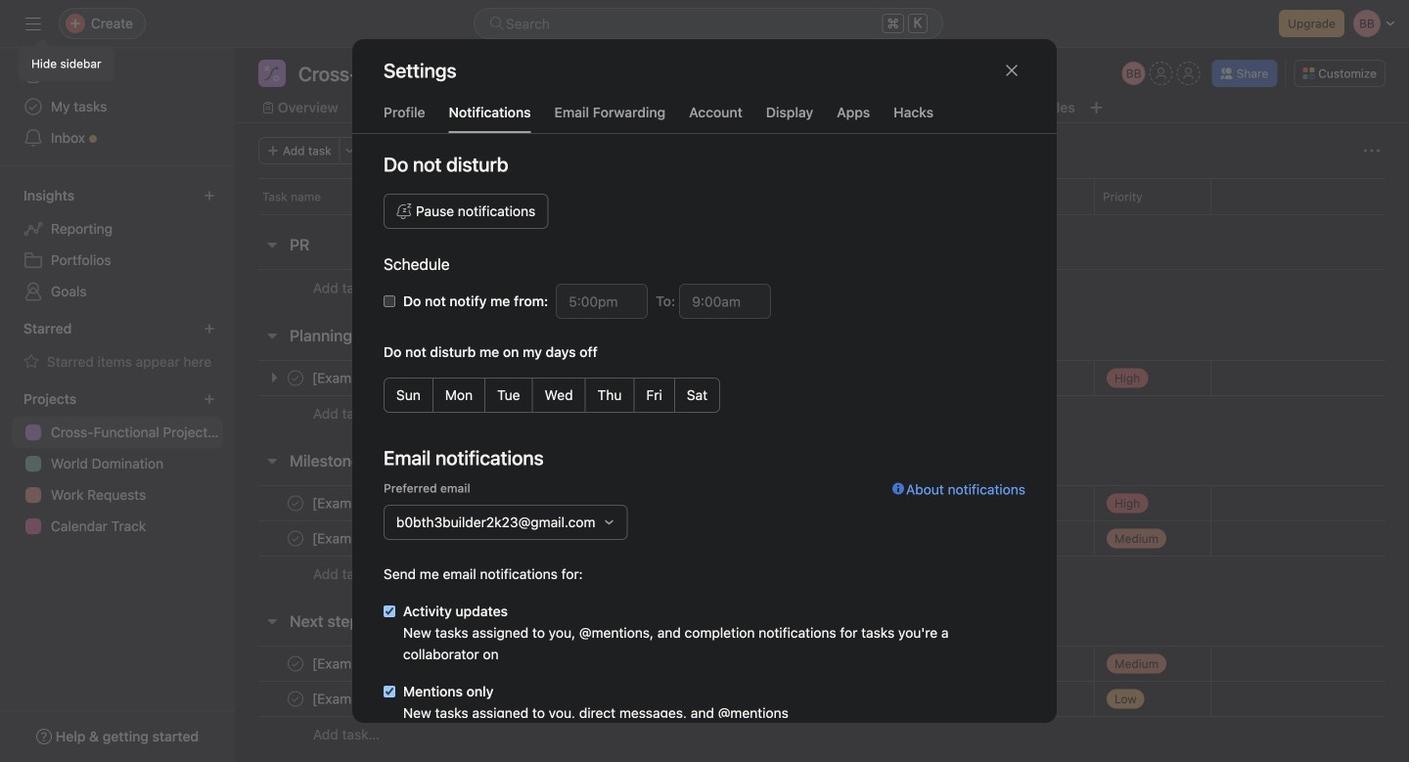 Task type: vqa. For each thing, say whether or not it's contained in the screenshot.
single-
no



Task type: describe. For each thing, give the bounding box(es) containing it.
mark complete checkbox inside [example] approve campaign copy cell
[[284, 652, 307, 676]]

task name text field for mark complete checkbox inside the [example] approve campaign copy cell
[[308, 654, 538, 674]]

insights element
[[0, 178, 235, 311]]

mark complete image for mark complete checkbox inside the [example] approve campaign copy cell
[[284, 652, 307, 676]]

[example] approve campaign copy cell
[[235, 646, 861, 682]]

settings tab list
[[352, 102, 1057, 134]]

mark complete checkbox for [example] finalize budget cell
[[284, 527, 307, 551]]

line_and_symbols image
[[264, 66, 280, 81]]

header next steps tree grid
[[235, 646, 1409, 753]]

[example] evaluate new email marketing platform cell
[[235, 521, 861, 557]]

collapse task list for this group image for the header milestones tree grid
[[264, 453, 280, 469]]

mark complete image for mark complete option
[[284, 492, 307, 515]]

task name text field for mark complete checkbox in the [example] find venue for holiday party cell
[[308, 689, 561, 709]]

header milestones tree grid
[[235, 485, 1409, 592]]

[example] find venue for holiday party cell
[[235, 681, 861, 717]]

task name text field for mark complete option
[[308, 494, 482, 513]]

manage project members image
[[1122, 62, 1146, 85]]



Task type: locate. For each thing, give the bounding box(es) containing it.
1 task name text field from the top
[[308, 494, 482, 513]]

mark complete checkbox inside [example] evaluate new email marketing platform cell
[[284, 527, 307, 551]]

None checkbox
[[384, 606, 395, 618]]

2 collapse task list for this group image from the top
[[264, 614, 280, 629]]

Mark complete checkbox
[[284, 492, 307, 515]]

2 task name text field from the top
[[308, 689, 561, 709]]

3 mark complete checkbox from the top
[[284, 688, 307, 711]]

mark complete image inside [example] evaluate new email marketing platform cell
[[284, 527, 307, 551]]

None text field
[[294, 60, 564, 87], [679, 284, 771, 319], [294, 60, 564, 87], [679, 284, 771, 319]]

collapse task list for this group image for header planning tree grid
[[264, 328, 280, 344]]

2 mark complete image from the top
[[284, 527, 307, 551]]

mark complete image for mark complete checkbox in the [example] find venue for holiday party cell
[[284, 688, 307, 711]]

1 mark complete checkbox from the top
[[284, 527, 307, 551]]

1 mark complete image from the top
[[284, 492, 307, 515]]

starred element
[[0, 311, 235, 382]]

task name text field inside [example] find venue for holiday party cell
[[308, 689, 561, 709]]

1 vertical spatial task name text field
[[308, 689, 561, 709]]

Task name text field
[[308, 654, 538, 674], [308, 689, 561, 709]]

1 vertical spatial collapse task list for this group image
[[264, 614, 280, 629]]

task name text field inside [example] approve campaign copy cell
[[308, 654, 538, 674]]

task name text field inside [example] finalize budget cell
[[308, 494, 482, 513]]

global element
[[0, 48, 235, 165]]

collapse task list for this group image
[[264, 328, 280, 344], [264, 453, 280, 469]]

None checkbox
[[384, 296, 395, 307], [384, 686, 395, 698], [384, 296, 395, 307], [384, 686, 395, 698]]

[example] finalize budget cell
[[235, 485, 861, 522]]

2 task name text field from the top
[[308, 529, 629, 549]]

0 vertical spatial task name text field
[[308, 654, 538, 674]]

2 vertical spatial mark complete checkbox
[[284, 688, 307, 711]]

projects element
[[0, 382, 235, 546]]

Mark complete checkbox
[[284, 527, 307, 551], [284, 652, 307, 676], [284, 688, 307, 711]]

4 mark complete image from the top
[[284, 688, 307, 711]]

0 vertical spatial mark complete checkbox
[[284, 527, 307, 551]]

Task name text field
[[308, 494, 482, 513], [308, 529, 629, 549]]

1 vertical spatial collapse task list for this group image
[[264, 453, 280, 469]]

hide sidebar image
[[25, 16, 41, 31]]

1 vertical spatial task name text field
[[308, 529, 629, 549]]

collapse task list for this group image
[[264, 237, 280, 253], [264, 614, 280, 629]]

mark complete image for mark complete checkbox within the [example] evaluate new email marketing platform cell
[[284, 527, 307, 551]]

1 collapse task list for this group image from the top
[[264, 237, 280, 253]]

3 mark complete image from the top
[[284, 652, 307, 676]]

mark complete image inside [example] find venue for holiday party cell
[[284, 688, 307, 711]]

row
[[235, 178, 1409, 214], [258, 213, 1386, 215], [235, 269, 1409, 306], [235, 395, 1409, 432], [235, 485, 1409, 522], [235, 521, 1409, 557], [235, 556, 1409, 592], [235, 646, 1409, 682], [235, 681, 1409, 717], [235, 716, 1409, 753]]

close this dialog image
[[1004, 63, 1020, 78]]

mark complete image inside [example] finalize budget cell
[[284, 492, 307, 515]]

None text field
[[556, 284, 648, 319]]

mark complete checkbox for [example] approve campaign copy cell
[[284, 688, 307, 711]]

1 task name text field from the top
[[308, 654, 538, 674]]

header planning tree grid
[[235, 360, 1409, 432]]

mark complete checkbox inside [example] find venue for holiday party cell
[[284, 688, 307, 711]]

1 collapse task list for this group image from the top
[[264, 328, 280, 344]]

0 vertical spatial collapse task list for this group image
[[264, 328, 280, 344]]

tooltip
[[20, 41, 113, 80]]

1 vertical spatial mark complete checkbox
[[284, 652, 307, 676]]

mark complete image
[[284, 492, 307, 515], [284, 527, 307, 551], [284, 652, 307, 676], [284, 688, 307, 711]]

0 vertical spatial task name text field
[[308, 494, 482, 513]]

task name text field for mark complete checkbox within the [example] evaluate new email marketing platform cell
[[308, 529, 629, 549]]

task name text field inside [example] evaluate new email marketing platform cell
[[308, 529, 629, 549]]

mark complete image inside [example] approve campaign copy cell
[[284, 652, 307, 676]]

dialog
[[352, 39, 1057, 762]]

2 collapse task list for this group image from the top
[[264, 453, 280, 469]]

2 mark complete checkbox from the top
[[284, 652, 307, 676]]

0 vertical spatial collapse task list for this group image
[[264, 237, 280, 253]]



